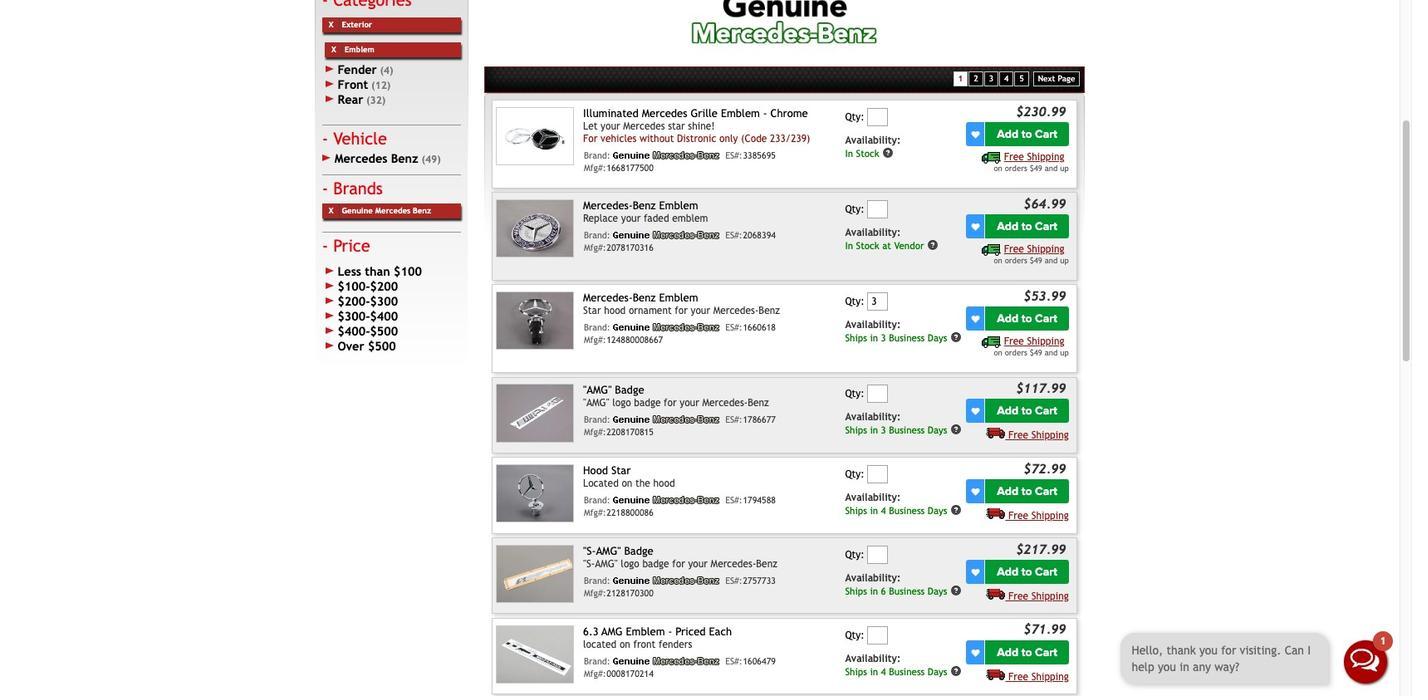 Task type: locate. For each thing, give the bounding box(es) containing it.
up up $64.99
[[1060, 164, 1069, 173]]

add to cart down $64.99
[[997, 219, 1057, 234]]

1 link
[[953, 71, 968, 87]]

stock for $64.99
[[856, 240, 879, 252]]

es#1660618 - 124880008667 - mercedes-benz emblem - star hood ornament for your mercedes-benz - genuine mercedes benz - mercedes benz image
[[496, 291, 574, 350]]

add to cart button
[[986, 122, 1069, 146], [986, 215, 1069, 239], [986, 307, 1069, 331], [986, 399, 1069, 423], [986, 479, 1069, 504], [986, 560, 1069, 584], [986, 640, 1069, 665]]

on inside 6.3 amg emblem - priced each located on front fenders
[[620, 639, 630, 650]]

"amg"
[[583, 384, 612, 396], [583, 397, 609, 409]]

add to cart button for $71.99
[[986, 640, 1069, 665]]

your inside mercedes-benz emblem replace your faded emblem
[[621, 213, 641, 224]]

0 vertical spatial question sign image
[[927, 239, 939, 251]]

1 vertical spatial badge
[[624, 545, 653, 557]]

add to cart button down $64.99
[[986, 215, 1069, 239]]

2 vertical spatial orders
[[1005, 348, 1027, 357]]

add to wish list image for $230.99
[[971, 130, 980, 138]]

1 genuine mercedes benz - corporate logo image from the top
[[613, 151, 721, 159]]

0 vertical spatial hood
[[604, 305, 626, 317]]

es#: 1794588 mfg#: 2218800086
[[584, 495, 776, 518]]

benz up 2757733 on the right of page
[[756, 558, 777, 570]]

to for $217.99
[[1021, 565, 1032, 579]]

to down $217.99
[[1021, 565, 1032, 579]]

mfg#: inside es#: 1606479 mfg#: 0008170214
[[584, 669, 606, 679]]

genuine mercedes benz - corporate logo image down "amg" badge "amg" logo badge for your mercedes-benz
[[613, 415, 721, 424]]

qty: for $117.99
[[845, 388, 864, 399]]

question sign image for $217.99
[[950, 585, 962, 596]]

1 add to wish list image from the top
[[971, 487, 980, 496]]

free shipping on orders $49 and up up $53.99
[[994, 244, 1069, 265]]

2 cart from the top
[[1035, 219, 1057, 234]]

5 to from the top
[[1021, 484, 1032, 499]]

2 vertical spatial question sign image
[[950, 424, 962, 436]]

mercedes-benz emblem link up faded
[[583, 199, 698, 212]]

0 vertical spatial orders
[[1005, 164, 1027, 173]]

badge up 2208170815 at left
[[634, 397, 661, 409]]

and for $230.99
[[1045, 164, 1058, 173]]

orders up $53.99
[[1005, 256, 1027, 265]]

free shipping image for $217.99
[[986, 588, 1005, 600]]

orders up $64.99
[[1005, 164, 1027, 173]]

"s- right 'es#2757733 - 2128170300 - "s-amg" badge - "s-amg" logo badge for your mercedes-benz - genuine mercedes benz - mercedes benz'
[[583, 545, 596, 557]]

add to cart
[[997, 127, 1057, 141], [997, 219, 1057, 234], [997, 312, 1057, 326], [997, 404, 1057, 418], [997, 484, 1057, 499], [997, 565, 1057, 579], [997, 645, 1057, 660]]

x exterior
[[329, 20, 372, 29]]

es#: down only
[[725, 150, 742, 160]]

1 mfg#: from the top
[[584, 163, 606, 173]]

mercedes down vehicle
[[335, 151, 387, 165]]

1 vertical spatial 3
[[881, 332, 886, 344]]

ships inside availability: ships in 6 business days
[[845, 585, 867, 597]]

add to cart for $117.99
[[997, 404, 1057, 418]]

business inside availability: ships in 6 business days
[[889, 585, 925, 597]]

add to cart down $53.99
[[997, 312, 1057, 326]]

4 in from the top
[[870, 585, 878, 597]]

exterior
[[342, 20, 372, 29]]

- up fenders
[[668, 625, 672, 638]]

7 add to cart from the top
[[997, 645, 1057, 660]]

add to wish list image for $53.99
[[971, 315, 980, 323]]

add to cart down $217.99
[[997, 565, 1057, 579]]

star inside mercedes-benz emblem star hood ornament for your mercedes-benz
[[583, 305, 601, 317]]

es#: inside es#: 1606479 mfg#: 0008170214
[[725, 656, 742, 666]]

for
[[675, 305, 688, 317], [664, 397, 677, 409], [672, 558, 685, 570]]

1 days from the top
[[928, 332, 947, 344]]

1 vertical spatial orders
[[1005, 256, 1027, 265]]

4 inside 4 link
[[1004, 74, 1009, 83]]

days
[[928, 332, 947, 344], [928, 424, 947, 436], [928, 505, 947, 516], [928, 585, 947, 597], [928, 666, 947, 677]]

star right es#1660618 - 124880008667 - mercedes-benz emblem - star hood ornament for your mercedes-benz - genuine mercedes benz - mercedes benz image
[[583, 305, 601, 317]]

es#: for $230.99
[[725, 150, 742, 160]]

brand: for $53.99
[[584, 322, 610, 332]]

1 vertical spatial x
[[332, 45, 336, 54]]

add to cart for $230.99
[[997, 127, 1057, 141]]

$117.99
[[1016, 380, 1066, 395]]

3 up from the top
[[1060, 348, 1069, 357]]

priced
[[676, 625, 706, 638]]

add to cart for $72.99
[[997, 484, 1057, 499]]

cart down $230.99
[[1035, 127, 1057, 141]]

your inside "amg" badge "amg" logo badge for your mercedes-benz
[[680, 397, 699, 409]]

genuine mercedes benz - corporate logo image for $64.99
[[613, 231, 721, 239]]

es#: left 1660618 on the right top of the page
[[725, 322, 742, 332]]

None text field
[[867, 108, 888, 126], [867, 200, 888, 218], [867, 385, 888, 403], [867, 108, 888, 126], [867, 200, 888, 218], [867, 385, 888, 403]]

3 add to cart from the top
[[997, 312, 1057, 326]]

stock inside availability: in stock
[[856, 148, 879, 159]]

free shipping on orders $49 and up up $64.99
[[994, 151, 1069, 173]]

for inside "amg" badge "amg" logo badge for your mercedes-benz
[[664, 397, 677, 409]]

replace
[[583, 213, 618, 224]]

2 free shipping from the top
[[1008, 510, 1069, 522]]

page
[[1058, 74, 1075, 83]]

price
[[333, 236, 370, 255]]

1 $49 from the top
[[1030, 164, 1042, 173]]

3 brand: from the top
[[584, 322, 610, 332]]

1794588
[[743, 495, 776, 505]]

6 availability: from the top
[[845, 572, 901, 584]]

add to cart button for $64.99
[[986, 215, 1069, 239]]

3 orders from the top
[[1005, 348, 1027, 357]]

genuine mercedes benz - corporate logo image down 'ornament'
[[613, 323, 721, 332]]

cart down the $72.99
[[1035, 484, 1057, 499]]

4 down 6
[[881, 666, 886, 677]]

your up es#: 1660618 mfg#: 124880008667
[[691, 305, 710, 317]]

to down $230.99
[[1021, 127, 1032, 141]]

0 horizontal spatial hood
[[604, 305, 626, 317]]

es#: inside es#: 1660618 mfg#: 124880008667
[[725, 322, 742, 332]]

es#: left 2757733 on the right of page
[[725, 576, 742, 586]]

1 add to cart button from the top
[[986, 122, 1069, 146]]

es#: 2757733 mfg#: 2128170300
[[584, 576, 776, 598]]

free up $53.99
[[1004, 244, 1024, 255]]

ships for $53.99
[[845, 332, 867, 344]]

business for $72.99
[[889, 505, 925, 516]]

emblem
[[345, 45, 374, 54], [721, 107, 760, 119], [659, 199, 698, 212], [659, 291, 698, 304], [626, 625, 665, 638]]

3 add to wish list image from the top
[[971, 315, 980, 323]]

0 vertical spatial $49
[[1030, 164, 1042, 173]]

to down $117.99
[[1021, 404, 1032, 418]]

amg" down the 2218800086
[[596, 545, 621, 557]]

7 qty: from the top
[[845, 629, 864, 641]]

7 mfg#: from the top
[[584, 669, 606, 679]]

grille
[[691, 107, 718, 119]]

7 brand: from the top
[[584, 656, 610, 666]]

1 in from the top
[[870, 332, 878, 344]]

your
[[601, 120, 620, 132], [621, 213, 641, 224], [691, 305, 710, 317], [680, 397, 699, 409], [688, 558, 708, 570]]

2 vertical spatial x
[[329, 206, 334, 215]]

your up es#: 2757733 mfg#: 2128170300
[[688, 558, 708, 570]]

0 vertical spatial "s-
[[583, 545, 596, 557]]

3 mfg#: from the top
[[584, 335, 606, 345]]

5 genuine mercedes benz - corporate logo image from the top
[[613, 496, 721, 504]]

on for $230.99
[[994, 164, 1002, 173]]

0 vertical spatial "amg"
[[583, 384, 612, 396]]

1 horizontal spatial -
[[763, 107, 767, 119]]

6 mfg#: from the top
[[584, 588, 606, 598]]

availability: for $71.99
[[845, 653, 901, 665]]

hood star link
[[583, 464, 631, 477]]

shipping down $53.99
[[1027, 336, 1064, 347]]

(4)
[[380, 65, 393, 76]]

benz down (49)
[[413, 206, 431, 215]]

1 vertical spatial mercedes-benz emblem link
[[583, 291, 698, 304]]

badge inside "amg" badge "amg" logo badge for your mercedes-benz
[[615, 384, 644, 396]]

hood up 124880008667
[[604, 305, 626, 317]]

mercedes- up 2757733 on the right of page
[[711, 558, 756, 570]]

badge
[[615, 384, 644, 396], [624, 545, 653, 557]]

2 vertical spatial for
[[672, 558, 685, 570]]

in for $230.99
[[845, 148, 853, 159]]

"amg" badge "amg" logo badge for your mercedes-benz
[[583, 384, 769, 409]]

$49 up $53.99
[[1030, 256, 1042, 265]]

5 cart from the top
[[1035, 484, 1057, 499]]

1 vertical spatial "s-
[[583, 558, 595, 570]]

3 add to cart button from the top
[[986, 307, 1069, 331]]

7 cart from the top
[[1035, 645, 1057, 660]]

in for $217.99
[[870, 585, 878, 597]]

free shipping up $71.99
[[1008, 591, 1069, 602]]

4 for $72.99
[[881, 505, 886, 516]]

1 add to wish list image from the top
[[971, 130, 980, 138]]

emblem inside 6.3 amg emblem - priced each located on front fenders
[[626, 625, 665, 638]]

$300
[[370, 294, 398, 308]]

5 days from the top
[[928, 666, 947, 677]]

availability: ships in 4 business days
[[845, 492, 947, 516], [845, 653, 947, 677]]

business for $53.99
[[889, 332, 925, 344]]

logo inside "s-amg" badge "s-amg" logo badge for your mercedes-benz
[[621, 558, 639, 570]]

1 availability: ships in 4 business days from the top
[[845, 492, 947, 516]]

1 vertical spatial for
[[664, 397, 677, 409]]

es#: left 1606479
[[725, 656, 742, 666]]

1 vertical spatial free shipping image
[[982, 337, 1001, 348]]

6 add to cart button from the top
[[986, 560, 1069, 584]]

mercedes inside vehicle mercedes benz (49)
[[335, 151, 387, 165]]

2 and from the top
[[1045, 256, 1058, 265]]

$200-$300 link
[[322, 294, 461, 309]]

7 add from the top
[[997, 645, 1018, 660]]

on inside 'hood star located on the hood'
[[622, 478, 632, 489]]

2
[[974, 74, 978, 83]]

1 vertical spatial in
[[845, 240, 853, 252]]

mercedes- up 'ornament'
[[583, 291, 633, 304]]

free shipping image for $72.99
[[986, 508, 1005, 519]]

genuine mercedes benz - corporate logo image for $71.99
[[613, 657, 721, 665]]

badge
[[634, 397, 661, 409], [642, 558, 669, 570]]

es#: inside es#: 1786677 mfg#: 2208170815
[[725, 415, 742, 425]]

qty: for $230.99
[[845, 111, 864, 123]]

$100-
[[338, 279, 370, 293]]

3 ships from the top
[[845, 505, 867, 516]]

es#: left 1794588
[[725, 495, 742, 505]]

"s-amg" badge "s-amg" logo badge for your mercedes-benz
[[583, 545, 777, 570]]

qty: for $71.99
[[845, 629, 864, 641]]

cart down $64.99
[[1035, 219, 1057, 234]]

mercedes-
[[583, 199, 633, 212], [583, 291, 633, 304], [713, 305, 759, 317], [702, 397, 748, 409], [711, 558, 756, 570]]

3 for $117.99
[[881, 424, 886, 436]]

free shipping image
[[982, 244, 1001, 256], [986, 508, 1005, 519], [986, 588, 1005, 600], [986, 669, 1005, 680]]

your down illuminated
[[601, 120, 620, 132]]

qty: for $64.99
[[845, 203, 864, 215]]

x left exterior
[[329, 20, 334, 29]]

2 brand: from the top
[[584, 230, 610, 240]]

logo down "s-amg" badge 'link'
[[621, 558, 639, 570]]

availability: ships in 4 business days down 6
[[845, 653, 947, 677]]

free shipping down $71.99
[[1008, 671, 1069, 683]]

qty: for $53.99
[[845, 296, 864, 307]]

0 vertical spatial badge
[[634, 397, 661, 409]]

1 vertical spatial 4
[[881, 505, 886, 516]]

only
[[719, 133, 738, 145]]

question sign image for $71.99
[[950, 665, 962, 677]]

1 orders from the top
[[1005, 164, 1027, 173]]

0 vertical spatial stock
[[856, 148, 879, 159]]

genuine mercedes benz - corporate logo image for $72.99
[[613, 496, 721, 504]]

2 add to cart from the top
[[997, 219, 1057, 234]]

availability: inside availability: in stock at vendor
[[845, 227, 901, 239]]

free shipping image for $117.99
[[986, 427, 1005, 439]]

0 vertical spatial and
[[1045, 164, 1058, 173]]

add to cart button down $53.99
[[986, 307, 1069, 331]]

es#: for $53.99
[[725, 322, 742, 332]]

add to cart for $217.99
[[997, 565, 1057, 579]]

free shipping on orders $49 and up
[[994, 151, 1069, 173], [994, 244, 1069, 265], [994, 336, 1069, 357]]

availability: ships in 4 business days for $72.99
[[845, 492, 947, 516]]

$64.99
[[1024, 196, 1066, 211]]

0 vertical spatial 4
[[1004, 74, 1009, 83]]

1 vertical spatial logo
[[621, 558, 639, 570]]

mfg#: inside es#: 3385695 mfg#: 1668177500
[[584, 163, 606, 173]]

1 cart from the top
[[1035, 127, 1057, 141]]

star
[[583, 305, 601, 317], [611, 464, 631, 477]]

0 vertical spatial free shipping on orders $49 and up
[[994, 151, 1069, 173]]

3 to from the top
[[1021, 312, 1032, 326]]

1
[[958, 74, 963, 83]]

cart for $64.99
[[1035, 219, 1057, 234]]

6
[[881, 585, 886, 597]]

days for $53.99
[[928, 332, 947, 344]]

1786677
[[743, 415, 776, 425]]

$217.99
[[1016, 541, 1066, 556]]

free shipping image
[[982, 152, 1001, 164], [982, 337, 1001, 348], [986, 427, 1005, 439]]

emblem for $71.99
[[626, 625, 665, 638]]

3 business from the top
[[889, 505, 925, 516]]

$200-
[[338, 294, 370, 308]]

1 vertical spatial availability: ships in 4 business days
[[845, 653, 947, 677]]

3 free shipping on orders $49 and up from the top
[[994, 336, 1069, 357]]

in
[[845, 148, 853, 159], [845, 240, 853, 252]]

5 qty: from the top
[[845, 468, 864, 480]]

es#: 1786677 mfg#: 2208170815
[[584, 415, 776, 437]]

0 vertical spatial for
[[675, 305, 688, 317]]

4 free shipping from the top
[[1008, 671, 1069, 683]]

for up es#: 1660618 mfg#: 124880008667
[[675, 305, 688, 317]]

free shipping on orders $49 and up up $117.99
[[994, 336, 1069, 357]]

to down the $72.99
[[1021, 484, 1032, 499]]

3 availability: from the top
[[845, 319, 901, 331]]

2 add to wish list image from the top
[[971, 568, 980, 576]]

5 es#: from the top
[[725, 495, 742, 505]]

genuine mercedes benz - corporate logo image down without
[[613, 151, 721, 159]]

than
[[365, 264, 390, 278]]

genuine mercedes benz - corporate logo image for $53.99
[[613, 323, 721, 332]]

genuine mercedes benz - corporate logo image down "s-amg" badge "s-amg" logo badge for your mercedes-benz
[[613, 576, 721, 585]]

mercedes inside brands x genuine mercedes benz
[[375, 206, 410, 215]]

5 add from the top
[[997, 484, 1018, 499]]

your up es#: 1786677 mfg#: 2208170815
[[680, 397, 699, 409]]

less than $100 $100-$200 $200-$300 $300-$400 $400-$500 over $500
[[338, 264, 422, 353]]

your left faded
[[621, 213, 641, 224]]

"amg" up 2208170815 at left
[[583, 384, 612, 396]]

5 brand: from the top
[[584, 495, 610, 505]]

1 vertical spatial add to wish list image
[[971, 568, 980, 576]]

2 add to cart button from the top
[[986, 215, 1069, 239]]

3 free shipping from the top
[[1008, 591, 1069, 602]]

1 vertical spatial -
[[668, 625, 672, 638]]

1 vertical spatial star
[[611, 464, 631, 477]]

genuine mercedes benz - corporate logo image down fenders
[[613, 657, 721, 665]]

shipping down $71.99
[[1031, 671, 1069, 683]]

2 mfg#: from the top
[[584, 243, 606, 253]]

None text field
[[867, 292, 888, 311], [867, 465, 888, 483], [867, 545, 888, 564], [867, 626, 888, 644], [867, 292, 888, 311], [867, 465, 888, 483], [867, 545, 888, 564], [867, 626, 888, 644]]

5 add to cart button from the top
[[986, 479, 1069, 504]]

2 add from the top
[[997, 219, 1018, 234]]

$72.99
[[1024, 461, 1066, 476]]

2 stock from the top
[[856, 240, 879, 252]]

fender
[[338, 62, 377, 76]]

less
[[338, 264, 361, 278]]

add for $71.99
[[997, 645, 1018, 660]]

to for $72.99
[[1021, 484, 1032, 499]]

2 vertical spatial up
[[1060, 348, 1069, 357]]

badge up es#: 2757733 mfg#: 2128170300
[[642, 558, 669, 570]]

0 vertical spatial -
[[763, 107, 767, 119]]

ships for $72.99
[[845, 505, 867, 516]]

6.3 amg emblem - priced each link
[[583, 625, 732, 638]]

4 to from the top
[[1021, 404, 1032, 418]]

emblem up the front
[[626, 625, 665, 638]]

(12)
[[371, 80, 391, 91]]

mercedes
[[642, 107, 687, 119], [623, 120, 665, 132], [335, 151, 387, 165], [375, 206, 410, 215]]

6 add to cart from the top
[[997, 565, 1057, 579]]

add to wish list image
[[971, 487, 980, 496], [971, 568, 980, 576]]

brands x genuine mercedes benz
[[329, 178, 431, 215]]

0 vertical spatial star
[[583, 305, 601, 317]]

add to cart button for $217.99
[[986, 560, 1069, 584]]

mfg#: inside es#: 2757733 mfg#: 2128170300
[[584, 588, 606, 598]]

free up $71.99
[[1008, 591, 1028, 602]]

1 vertical spatial availability: ships in 3 business days
[[845, 411, 947, 436]]

6 to from the top
[[1021, 565, 1032, 579]]

6 brand: from the top
[[584, 576, 610, 586]]

free shipping on orders $49 and up for $64.99
[[994, 244, 1069, 265]]

4 days from the top
[[928, 585, 947, 597]]

question sign image
[[927, 239, 939, 251], [950, 332, 962, 343], [950, 424, 962, 436]]

4 es#: from the top
[[725, 415, 742, 425]]

to
[[1021, 127, 1032, 141], [1021, 219, 1032, 234], [1021, 312, 1032, 326], [1021, 404, 1032, 418], [1021, 484, 1032, 499], [1021, 565, 1032, 579], [1021, 645, 1032, 660]]

add to wish list image
[[971, 130, 980, 138], [971, 222, 980, 231], [971, 315, 980, 323], [971, 407, 980, 415], [971, 648, 980, 657]]

qty: for $72.99
[[845, 468, 864, 480]]

$49 for $230.99
[[1030, 164, 1042, 173]]

"s- down "s-amg" badge 'link'
[[583, 558, 595, 570]]

-
[[763, 107, 767, 119], [668, 625, 672, 638]]

front
[[633, 639, 656, 650]]

2 availability: from the top
[[845, 227, 901, 239]]

es#1794588 - 2218800086 - hood star - located on the hood - genuine mercedes benz - mercedes benz image
[[496, 464, 574, 523]]

5 add to wish list image from the top
[[971, 648, 980, 657]]

2 vertical spatial 4
[[881, 666, 886, 677]]

brand: for $64.99
[[584, 230, 610, 240]]

3 in from the top
[[870, 505, 878, 516]]

$53.99
[[1024, 288, 1066, 303]]

emblem inside mercedes-benz emblem replace your faded emblem
[[659, 199, 698, 212]]

"amg" down "amg" badge link
[[583, 397, 609, 409]]

5 availability: from the top
[[845, 492, 901, 504]]

your inside illuminated mercedes grille emblem - chrome let your mercedes star shine! for vehicles without distronic only (code 233/239)
[[601, 120, 620, 132]]

"s-
[[583, 545, 596, 557], [583, 558, 595, 570]]

amg" down "s-amg" badge 'link'
[[595, 558, 618, 570]]

- inside illuminated mercedes grille emblem - chrome let your mercedes star shine! for vehicles without distronic only (code 233/239)
[[763, 107, 767, 119]]

1 vertical spatial free shipping on orders $49 and up
[[994, 244, 1069, 265]]

availability: inside availability: ships in 6 business days
[[845, 572, 901, 584]]

7 availability: from the top
[[845, 653, 901, 665]]

0008170214
[[607, 669, 654, 679]]

in inside availability: in stock at vendor
[[845, 240, 853, 252]]

genuine mercedes benz - corporate logo image down the
[[613, 496, 721, 504]]

2 qty: from the top
[[845, 203, 864, 215]]

for up es#: 2757733 mfg#: 2128170300
[[672, 558, 685, 570]]

in inside availability: ships in 6 business days
[[870, 585, 878, 597]]

add to cart down $230.99
[[997, 127, 1057, 141]]

question sign image
[[882, 147, 894, 159], [950, 504, 962, 516], [950, 585, 962, 596], [950, 665, 962, 677]]

4 add to wish list image from the top
[[971, 407, 980, 415]]

add for $53.99
[[997, 312, 1018, 326]]

2 vertical spatial 3
[[881, 424, 886, 436]]

1 and from the top
[[1045, 164, 1058, 173]]

0 vertical spatial x
[[329, 20, 334, 29]]

benz up 'ornament'
[[633, 291, 656, 304]]

2 vertical spatial and
[[1045, 348, 1058, 357]]

0 vertical spatial badge
[[615, 384, 644, 396]]

- inside 6.3 amg emblem - priced each located on front fenders
[[668, 625, 672, 638]]

days for $117.99
[[928, 424, 947, 436]]

2 $49 from the top
[[1030, 256, 1042, 265]]

1 es#: from the top
[[725, 150, 742, 160]]

cart down $217.99
[[1035, 565, 1057, 579]]

1 horizontal spatial hood
[[653, 478, 675, 489]]

es#: inside "es#: 2068394 mfg#: 2078170316"
[[725, 230, 742, 240]]

3 add from the top
[[997, 312, 1018, 326]]

mercedes-benz emblem link up 'ornament'
[[583, 291, 698, 304]]

star up the located
[[611, 464, 631, 477]]

2 days from the top
[[928, 424, 947, 436]]

$500
[[370, 324, 398, 338], [368, 339, 396, 353]]

es#1606479 - 0008170214 - 6.3 amg emblem - priced each - located on front fenders - genuine mercedes benz - mercedes benz image
[[496, 625, 574, 684]]

1 ships from the top
[[845, 332, 867, 344]]

es#:
[[725, 150, 742, 160], [725, 230, 742, 240], [725, 322, 742, 332], [725, 415, 742, 425], [725, 495, 742, 505], [725, 576, 742, 586], [725, 656, 742, 666]]

orders up $117.99
[[1005, 348, 1027, 357]]

4 left 5
[[1004, 74, 1009, 83]]

4 cart from the top
[[1035, 404, 1057, 418]]

0 horizontal spatial -
[[668, 625, 672, 638]]

es#: inside es#: 1794588 mfg#: 2218800086
[[725, 495, 742, 505]]

add to cart button down $117.99
[[986, 399, 1069, 423]]

7 genuine mercedes benz - corporate logo image from the top
[[613, 657, 721, 665]]

1 availability: ships in 3 business days from the top
[[845, 319, 947, 344]]

2 up from the top
[[1060, 256, 1069, 265]]

to for $230.99
[[1021, 127, 1032, 141]]

6 es#: from the top
[[725, 576, 742, 586]]

es#: left 2068394
[[725, 230, 742, 240]]

stock inside availability: in stock at vendor
[[856, 240, 879, 252]]

qty: for $217.99
[[845, 549, 864, 560]]

mfg#: inside "es#: 2068394 mfg#: 2078170316"
[[584, 243, 606, 253]]

add to wish list image for $217.99
[[971, 568, 980, 576]]

7 add to cart button from the top
[[986, 640, 1069, 665]]

5 mfg#: from the top
[[584, 508, 606, 518]]

2 vertical spatial $49
[[1030, 348, 1042, 357]]

3 qty: from the top
[[845, 296, 864, 307]]

0 vertical spatial free shipping image
[[982, 152, 1001, 164]]

genuine mercedes benz - corporate logo image
[[613, 151, 721, 159], [613, 231, 721, 239], [613, 323, 721, 332], [613, 415, 721, 424], [613, 496, 721, 504], [613, 576, 721, 585], [613, 657, 721, 665]]

2 vertical spatial free shipping on orders $49 and up
[[994, 336, 1069, 357]]

free shipping up $217.99
[[1008, 510, 1069, 522]]

logo down "amg" badge link
[[612, 397, 631, 409]]

add to cart button down $217.99
[[986, 560, 1069, 584]]

shipping up $53.99
[[1027, 244, 1064, 255]]

your inside "s-amg" badge "s-amg" logo badge for your mercedes-benz
[[688, 558, 708, 570]]

add to wish list image for $72.99
[[971, 487, 980, 496]]

4 business from the top
[[889, 585, 925, 597]]

ships
[[845, 332, 867, 344], [845, 424, 867, 436], [845, 505, 867, 516], [845, 585, 867, 597], [845, 666, 867, 677]]

1 mercedes-benz emblem link from the top
[[583, 199, 698, 212]]

benz left (49)
[[391, 151, 418, 165]]

mercedes- up 1660618 on the right top of the page
[[713, 305, 759, 317]]

es#1786677 - 2208170815 - "amg" badge - "amg" logo badge for your mercedes-benz - genuine mercedes benz - mercedes benz image
[[496, 384, 574, 442]]

add to cart down $117.99
[[997, 404, 1057, 418]]

badge up 2208170815 at left
[[615, 384, 644, 396]]

1 vertical spatial badge
[[642, 558, 669, 570]]

mfg#: inside es#: 1660618 mfg#: 124880008667
[[584, 335, 606, 345]]

7 es#: from the top
[[725, 656, 742, 666]]

ships for $71.99
[[845, 666, 867, 677]]

x inside brands x genuine mercedes benz
[[329, 206, 334, 215]]

qty:
[[845, 111, 864, 123], [845, 203, 864, 215], [845, 296, 864, 307], [845, 388, 864, 399], [845, 468, 864, 480], [845, 549, 864, 560], [845, 629, 864, 641]]

0 vertical spatial logo
[[612, 397, 631, 409]]

1 vertical spatial hood
[[653, 478, 675, 489]]

es#: inside es#: 2757733 mfg#: 2128170300
[[725, 576, 742, 586]]

6 add from the top
[[997, 565, 1018, 579]]

emblem inside mercedes-benz emblem star hood ornament for your mercedes-benz
[[659, 291, 698, 304]]

1 vertical spatial up
[[1060, 256, 1069, 265]]

emblem for $64.99
[[659, 199, 698, 212]]

0 vertical spatial availability: ships in 4 business days
[[845, 492, 947, 516]]

badge down the 2218800086
[[624, 545, 653, 557]]

days for $71.99
[[928, 666, 947, 677]]

3 genuine mercedes benz - corporate logo image from the top
[[613, 323, 721, 332]]

0 vertical spatial up
[[1060, 164, 1069, 173]]

add
[[997, 127, 1018, 141], [997, 219, 1018, 234], [997, 312, 1018, 326], [997, 404, 1018, 418], [997, 484, 1018, 499], [997, 565, 1018, 579], [997, 645, 1018, 660]]

$49 for $64.99
[[1030, 256, 1042, 265]]

4 availability: from the top
[[845, 411, 901, 423]]

x for x emblem fender (4) front (12) rear (32)
[[332, 45, 336, 54]]

0 vertical spatial in
[[845, 148, 853, 159]]

1 horizontal spatial star
[[611, 464, 631, 477]]

1 vertical spatial question sign image
[[950, 332, 962, 343]]

0 vertical spatial mercedes-benz emblem link
[[583, 199, 698, 212]]

(code
[[741, 133, 767, 145]]

and up $117.99
[[1045, 348, 1058, 357]]

question sign image for $117.99
[[950, 424, 962, 436]]

add to cart down $71.99
[[997, 645, 1057, 660]]

orders for $53.99
[[1005, 348, 1027, 357]]

in for $64.99
[[845, 240, 853, 252]]

4 ships from the top
[[845, 585, 867, 597]]

2 vertical spatial free shipping image
[[986, 427, 1005, 439]]

badge inside "s-amg" badge "s-amg" logo badge for your mercedes-benz
[[642, 558, 669, 570]]

3 days from the top
[[928, 505, 947, 516]]

2 to from the top
[[1021, 219, 1032, 234]]

0 vertical spatial availability: ships in 3 business days
[[845, 319, 947, 344]]

emblem up fender on the left of page
[[345, 45, 374, 54]]

4 genuine mercedes benz - corporate logo image from the top
[[613, 415, 721, 424]]

up up $117.99
[[1060, 348, 1069, 357]]

mfg#: inside es#: 1794588 mfg#: 2218800086
[[584, 508, 606, 518]]

5 business from the top
[[889, 666, 925, 677]]

- left chrome
[[763, 107, 767, 119]]

add to wish list image for $71.99
[[971, 648, 980, 657]]

1 qty: from the top
[[845, 111, 864, 123]]

1 vertical spatial "amg"
[[583, 397, 609, 409]]

4 add from the top
[[997, 404, 1018, 418]]

x inside x emblem fender (4) front (12) rear (32)
[[332, 45, 336, 54]]

genuine mercedes benz - corporate logo image for $230.99
[[613, 151, 721, 159]]

mfg#: inside es#: 1786677 mfg#: 2208170815
[[584, 427, 606, 437]]

$200
[[370, 279, 398, 293]]

days inside availability: ships in 6 business days
[[928, 585, 947, 597]]

$230.99
[[1016, 103, 1066, 118]]

in inside availability: in stock
[[845, 148, 853, 159]]

1606479
[[743, 656, 776, 666]]

x
[[329, 20, 334, 29], [332, 45, 336, 54], [329, 206, 334, 215]]

1 free shipping on orders $49 and up from the top
[[994, 151, 1069, 173]]

brand:
[[584, 150, 610, 160], [584, 230, 610, 240], [584, 322, 610, 332], [584, 415, 610, 425], [584, 495, 610, 505], [584, 576, 610, 586], [584, 656, 610, 666]]

$71.99
[[1024, 622, 1066, 637]]

1 vertical spatial stock
[[856, 240, 879, 252]]

add to cart button down $71.99
[[986, 640, 1069, 665]]

(49)
[[421, 153, 441, 165]]

2 es#: from the top
[[725, 230, 742, 240]]

to for $64.99
[[1021, 219, 1032, 234]]

availability: for $53.99
[[845, 319, 901, 331]]

shine!
[[688, 120, 715, 132]]

brand: for $71.99
[[584, 656, 610, 666]]

0 vertical spatial add to wish list image
[[971, 487, 980, 496]]

mercedes-benz emblem link
[[583, 199, 698, 212], [583, 291, 698, 304]]

mercedes-benz emblem link for $53.99
[[583, 291, 698, 304]]

1 vertical spatial $49
[[1030, 256, 1042, 265]]

x down x exterior
[[332, 45, 336, 54]]

2208170815
[[607, 427, 654, 437]]

next page
[[1038, 74, 1075, 83]]

hood inside 'hood star located on the hood'
[[653, 478, 675, 489]]

0 horizontal spatial star
[[583, 305, 601, 317]]

1 business from the top
[[889, 332, 925, 344]]

3 es#: from the top
[[725, 322, 742, 332]]

mercedes right genuine
[[375, 206, 410, 215]]

free shipping on orders $49 and up for $230.99
[[994, 151, 1069, 173]]

2 availability: ships in 3 business days from the top
[[845, 411, 947, 436]]

emblem inside x emblem fender (4) front (12) rear (32)
[[345, 45, 374, 54]]

3385695
[[743, 150, 776, 160]]

es#: inside es#: 3385695 mfg#: 1668177500
[[725, 150, 742, 160]]

benz inside mercedes-benz emblem replace your faded emblem
[[633, 199, 656, 212]]

1 vertical spatial and
[[1045, 256, 1058, 265]]



Task type: vqa. For each thing, say whether or not it's contained in the screenshot.
New - B8.5 ECS Carbon Fiber Steering Wheels image
no



Task type: describe. For each thing, give the bounding box(es) containing it.
star
[[668, 120, 685, 132]]

es#: for $217.99
[[725, 576, 742, 586]]

5 link
[[1015, 71, 1029, 87]]

hood
[[583, 464, 608, 477]]

to for $71.99
[[1021, 645, 1032, 660]]

add to cart for $53.99
[[997, 312, 1057, 326]]

vehicle
[[333, 128, 387, 148]]

mercedes up star
[[642, 107, 687, 119]]

to for $117.99
[[1021, 404, 1032, 418]]

the
[[635, 478, 650, 489]]

124880008667
[[607, 335, 663, 345]]

add for $217.99
[[997, 565, 1018, 579]]

1668177500
[[607, 163, 654, 173]]

es#: for $71.99
[[725, 656, 742, 666]]

vehicle mercedes benz (49)
[[333, 128, 441, 165]]

mfg#: for $230.99
[[584, 163, 606, 173]]

emblem for $53.99
[[659, 291, 698, 304]]

without
[[640, 133, 674, 145]]

free shipping for $71.99
[[1008, 671, 1069, 683]]

availability: ships in 3 business days for $53.99
[[845, 319, 947, 344]]

in for $53.99
[[870, 332, 878, 344]]

for inside "s-amg" badge "s-amg" logo badge for your mercedes-benz
[[672, 558, 685, 570]]

availability: for $64.99
[[845, 227, 901, 239]]

located
[[583, 478, 619, 489]]

for
[[583, 133, 598, 145]]

$100-$200 link
[[322, 279, 461, 294]]

add to wish list image for $117.99
[[971, 407, 980, 415]]

ornament
[[629, 305, 672, 317]]

add to wish list image for $64.99
[[971, 222, 980, 231]]

cart for $217.99
[[1035, 565, 1057, 579]]

question sign image for $53.99
[[950, 332, 962, 343]]

$400-$500 link
[[322, 324, 461, 339]]

on for $53.99
[[994, 348, 1002, 357]]

es#: for $72.99
[[725, 495, 742, 505]]

$49 for $53.99
[[1030, 348, 1042, 357]]

stock for $230.99
[[856, 148, 879, 159]]

free shipping image for $230.99
[[982, 152, 1001, 164]]

add to cart for $64.99
[[997, 219, 1057, 234]]

es#: 3385695 mfg#: 1668177500
[[584, 150, 776, 173]]

over
[[338, 339, 364, 353]]

mercedes up without
[[623, 120, 665, 132]]

ships for $117.99
[[845, 424, 867, 436]]

benz inside "s-amg" badge "s-amg" logo badge for your mercedes-benz
[[756, 558, 777, 570]]

1 "amg" from the top
[[583, 384, 612, 396]]

free up $117.99
[[1004, 336, 1024, 347]]

$100
[[394, 264, 422, 278]]

2218800086
[[607, 508, 654, 518]]

es#: 2068394 mfg#: 2078170316
[[584, 230, 776, 253]]

hood inside mercedes-benz emblem star hood ornament for your mercedes-benz
[[604, 305, 626, 317]]

availability: in stock
[[845, 135, 901, 159]]

add to cart for $71.99
[[997, 645, 1057, 660]]

free shipping image for $64.99
[[982, 244, 1001, 256]]

to for $53.99
[[1021, 312, 1032, 326]]

genuine mercedes benz - corporate logo image for $117.99
[[613, 415, 721, 424]]

genuine mercedes benz - corporate logo image for $217.99
[[613, 576, 721, 585]]

free down $71.99
[[1008, 671, 1028, 683]]

brands
[[333, 178, 383, 198]]

free shipping for $117.99
[[1008, 430, 1069, 441]]

business for $71.99
[[889, 666, 925, 677]]

6.3 amg emblem - priced each located on front fenders
[[583, 625, 732, 650]]

days for $217.99
[[928, 585, 947, 597]]

cart for $71.99
[[1035, 645, 1057, 660]]

free shipping on orders $49 and up for $53.99
[[994, 336, 1069, 357]]

shipping up the $72.99
[[1031, 430, 1069, 441]]

up for $64.99
[[1060, 256, 1069, 265]]

brand: for $230.99
[[584, 150, 610, 160]]

free up the $72.99
[[1008, 430, 1028, 441]]

rear
[[338, 92, 363, 107]]

es#3385695 - 1668177500 - illuminated mercedes grille emblem - chrome - let your mercedes star shine! - genuine mercedes benz - mercedes benz image
[[496, 107, 574, 166]]

mercedes-benz emblem star hood ornament for your mercedes-benz
[[583, 291, 780, 317]]

(32)
[[366, 95, 386, 107]]

cart for $72.99
[[1035, 484, 1057, 499]]

vehicles
[[601, 133, 637, 145]]

free down $230.99
[[1004, 151, 1024, 163]]

2 "amg" from the top
[[583, 397, 609, 409]]

$300-$400 link
[[322, 309, 461, 324]]

0 vertical spatial 3
[[989, 74, 993, 83]]

"amg" badge link
[[583, 384, 644, 396]]

mercedes- inside "amg" badge "amg" logo badge for your mercedes-benz
[[702, 397, 748, 409]]

es#2068394 - 2078170316 - mercedes-benz emblem - replace your faded emblem - genuine mercedes benz - mercedes benz image
[[496, 199, 574, 258]]

logo inside "amg" badge "amg" logo badge for your mercedes-benz
[[612, 397, 631, 409]]

3 for $53.99
[[881, 332, 886, 344]]

2078170316
[[607, 243, 654, 253]]

at
[[882, 240, 891, 252]]

es#: 1660618 mfg#: 124880008667
[[584, 322, 776, 345]]

up for $230.99
[[1060, 164, 1069, 173]]

2 "s- from the top
[[583, 558, 595, 570]]

6.3
[[583, 625, 599, 638]]

shipping up $64.99
[[1027, 151, 1064, 163]]

orders for $64.99
[[1005, 256, 1027, 265]]

add to cart button for $72.99
[[986, 479, 1069, 504]]

brand: for $72.99
[[584, 495, 610, 505]]

benz up 1660618 on the right top of the page
[[759, 305, 780, 317]]

benz inside "amg" badge "amg" logo badge for your mercedes-benz
[[748, 397, 769, 409]]

3 link
[[984, 71, 998, 87]]

benz inside brands x genuine mercedes benz
[[413, 206, 431, 215]]

mfg#: for $71.99
[[584, 669, 606, 679]]

add for $64.99
[[997, 219, 1018, 234]]

mercedes- inside "s-amg" badge "s-amg" logo badge for your mercedes-benz
[[711, 558, 756, 570]]

free shipping image for $71.99
[[986, 669, 1005, 680]]

mfg#: for $64.99
[[584, 243, 606, 253]]

$400
[[370, 309, 398, 323]]

badge inside "amg" badge "amg" logo badge for your mercedes-benz
[[634, 397, 661, 409]]

illuminated mercedes grille emblem - chrome link
[[583, 107, 808, 119]]

0 vertical spatial amg"
[[596, 545, 621, 557]]

days for $72.99
[[928, 505, 947, 516]]

mfg#: for $53.99
[[584, 335, 606, 345]]

2 link
[[969, 71, 983, 87]]

shipping up $217.99
[[1031, 510, 1069, 522]]

in for $72.99
[[870, 505, 878, 516]]

star inside 'hood star located on the hood'
[[611, 464, 631, 477]]

free shipping image for $53.99
[[982, 337, 1001, 348]]

add to cart button for $53.99
[[986, 307, 1069, 331]]

es#2757733 - 2128170300 - "s-amg" badge - "s-amg" logo badge for your mercedes-benz - genuine mercedes benz - mercedes benz image
[[496, 545, 574, 603]]

badge inside "s-amg" badge "s-amg" logo badge for your mercedes-benz
[[624, 545, 653, 557]]

cart for $53.99
[[1035, 312, 1057, 326]]

fenders
[[659, 639, 692, 650]]

1 "s- from the top
[[583, 545, 596, 557]]

free up $217.99
[[1008, 510, 1028, 522]]

question sign image for $230.99
[[882, 147, 894, 159]]

2068394
[[743, 230, 776, 240]]

add to cart button for $117.99
[[986, 399, 1069, 423]]

located
[[583, 639, 617, 650]]

2757733
[[743, 576, 776, 586]]

1 vertical spatial amg"
[[595, 558, 618, 570]]

next
[[1038, 74, 1055, 83]]

question sign image for $72.99
[[950, 504, 962, 516]]

4 link
[[999, 71, 1014, 87]]

1 vertical spatial $500
[[368, 339, 396, 353]]

mfg#: for $72.99
[[584, 508, 606, 518]]

233/239)
[[770, 133, 810, 145]]

emblem
[[672, 213, 708, 224]]

over $500 link
[[322, 339, 461, 354]]

distronic
[[677, 133, 716, 145]]

availability: ships in 6 business days
[[845, 572, 947, 597]]

x for x exterior
[[329, 20, 334, 29]]

your inside mercedes-benz emblem star hood ornament for your mercedes-benz
[[691, 305, 710, 317]]

up for $53.99
[[1060, 348, 1069, 357]]

emblem inside illuminated mercedes grille emblem - chrome let your mercedes star shine! for vehicles without distronic only (code 233/239)
[[721, 107, 760, 119]]

mfg#: for $217.99
[[584, 588, 606, 598]]

less than $100 link
[[322, 264, 461, 279]]

chrome
[[770, 107, 808, 119]]

mercedes- inside mercedes-benz emblem replace your faded emblem
[[583, 199, 633, 212]]

4 for $71.99
[[881, 666, 886, 677]]

illuminated mercedes grille emblem - chrome let your mercedes star shine! for vehicles without distronic only (code 233/239)
[[583, 107, 810, 145]]

illuminated
[[583, 107, 639, 119]]

genuine
[[342, 206, 373, 215]]

0 vertical spatial $500
[[370, 324, 398, 338]]

benz inside vehicle mercedes benz (49)
[[391, 151, 418, 165]]

front
[[338, 77, 368, 91]]

hood star located on the hood
[[583, 464, 675, 489]]

availability: for $117.99
[[845, 411, 901, 423]]

mfg#: for $117.99
[[584, 427, 606, 437]]

add for $117.99
[[997, 404, 1018, 418]]

availability: for $217.99
[[845, 572, 901, 584]]

availability: for $230.99
[[845, 135, 901, 146]]

and for $64.99
[[1045, 256, 1058, 265]]

faded
[[644, 213, 669, 224]]

business for $217.99
[[889, 585, 925, 597]]

cart for $117.99
[[1035, 404, 1057, 418]]

x emblem fender (4) front (12) rear (32)
[[332, 45, 393, 107]]

1660618
[[743, 322, 776, 332]]

$400-
[[338, 324, 370, 338]]

shipping up $71.99
[[1031, 591, 1069, 602]]

add for $230.99
[[997, 127, 1018, 141]]

orders for $230.99
[[1005, 164, 1027, 173]]

2128170300
[[607, 588, 654, 598]]

for inside mercedes-benz emblem star hood ornament for your mercedes-benz
[[675, 305, 688, 317]]

each
[[709, 625, 732, 638]]

brand: for $217.99
[[584, 576, 610, 586]]

availability: in stock at vendor
[[845, 227, 924, 252]]

amg
[[601, 625, 623, 638]]

$300-
[[338, 309, 370, 323]]



